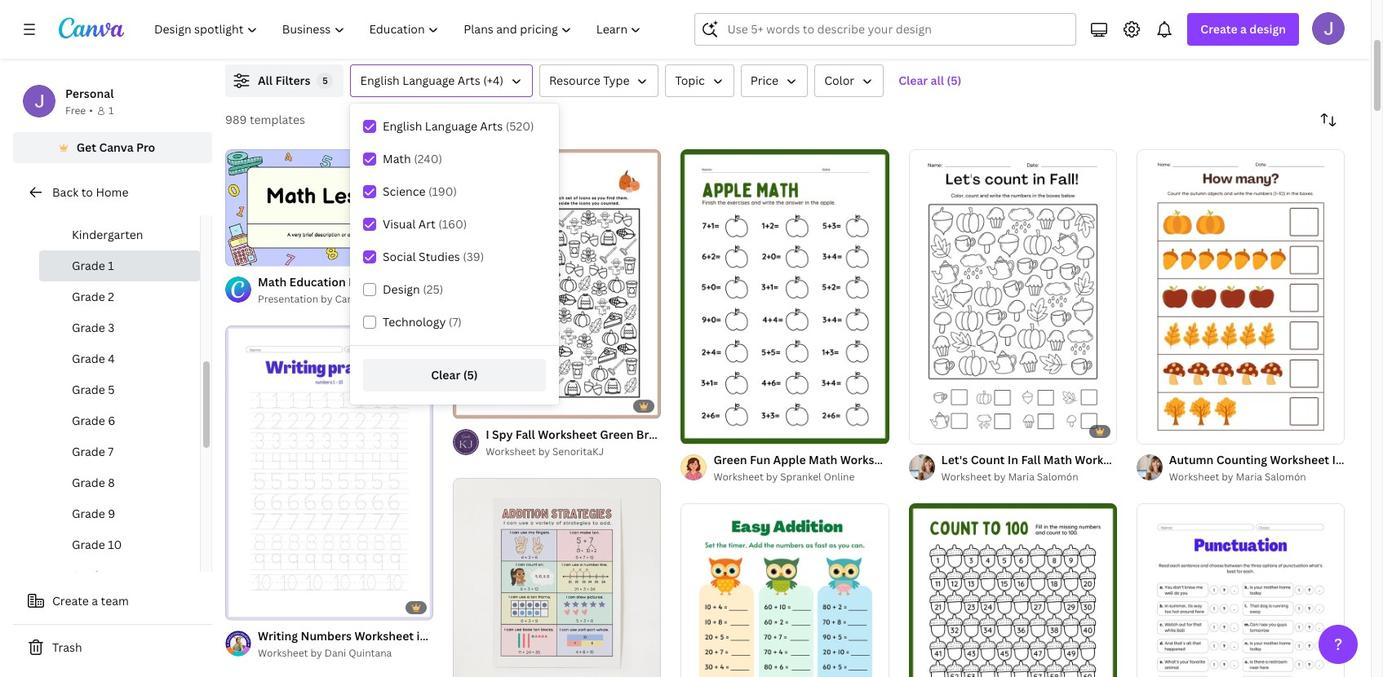Task type: vqa. For each thing, say whether or not it's contained in the screenshot.
2nd Doc by Canva Creative Studio Link from right
no



Task type: locate. For each thing, give the bounding box(es) containing it.
apple
[[773, 452, 806, 468]]

math
[[383, 151, 411, 166], [809, 452, 837, 468]]

presentation by canva creative studio link
[[258, 291, 439, 308]]

language for (520)
[[425, 118, 477, 134]]

5
[[322, 74, 328, 86], [108, 382, 115, 397]]

0 vertical spatial english
[[360, 73, 400, 88]]

arts inside button
[[458, 73, 480, 88]]

2 maria from the left
[[1236, 470, 1262, 484]]

5 down 4
[[108, 382, 115, 397]]

writing numbers worksheet in purple white simple style link
[[258, 627, 574, 645]]

1 vertical spatial a
[[92, 593, 98, 609]]

0 horizontal spatial canva
[[99, 140, 134, 155]]

create a team button
[[13, 585, 212, 618]]

grade up grade 2 at left
[[72, 258, 105, 273]]

by inside writing numbers worksheet in purple white simple style worksheet by dani quintana
[[310, 646, 322, 660]]

grade 3 link
[[39, 313, 200, 344]]

by inside the 'i spy fall worksheet green brown worksheet by senoritakj'
[[538, 445, 550, 459]]

2 grade from the top
[[72, 289, 105, 304]]

0 horizontal spatial clear
[[431, 367, 460, 383]]

trash
[[52, 640, 82, 655]]

7 grade from the top
[[72, 444, 105, 459]]

grade left 10
[[72, 537, 105, 552]]

kindergarten link
[[39, 219, 200, 251]]

visual art (160)
[[383, 216, 467, 232]]

technology (7)
[[383, 314, 462, 330]]

(520)
[[506, 118, 534, 134]]

create inside dropdown button
[[1201, 21, 1238, 37]]

canva inside button
[[99, 140, 134, 155]]

fall
[[516, 427, 535, 443]]

0 horizontal spatial worksheet by maria salomón
[[941, 470, 1078, 484]]

of inside "link"
[[244, 246, 253, 259]]

grade 8
[[72, 475, 115, 490]]

2
[[108, 289, 114, 304], [1166, 424, 1171, 437]]

personal
[[65, 86, 114, 101]]

senoritakj
[[552, 445, 604, 459]]

1 inside "link"
[[237, 246, 241, 259]]

clear inside the clear all (5) button
[[899, 73, 928, 88]]

3 grade from the top
[[72, 320, 105, 335]]

pre-school
[[72, 196, 131, 211]]

grade for grade 11
[[72, 568, 105, 583]]

clear all (5)
[[899, 73, 962, 88]]

1 horizontal spatial green
[[713, 452, 747, 468]]

0 vertical spatial arts
[[458, 73, 480, 88]]

grade left 6
[[72, 413, 105, 428]]

0 vertical spatial green
[[600, 427, 634, 443]]

clear down (7)
[[431, 367, 460, 383]]

grade inside grade 3 link
[[72, 320, 105, 335]]

1 vertical spatial 5
[[108, 382, 115, 397]]

0 vertical spatial create
[[1201, 21, 1238, 37]]

0 vertical spatial language
[[402, 73, 455, 88]]

grade 7
[[72, 444, 114, 459]]

0 vertical spatial of
[[244, 246, 253, 259]]

grade 11
[[72, 568, 120, 583]]

writing numbers worksheet in purple white simple style image
[[225, 326, 433, 620]]

0 horizontal spatial of
[[244, 246, 253, 259]]

back to home
[[52, 184, 129, 200]]

green
[[600, 427, 634, 443], [713, 452, 747, 468]]

green left brown
[[600, 427, 634, 443]]

0 vertical spatial canva
[[99, 140, 134, 155]]

worksheet by maria salomón for 2nd worksheet by maria salomón 'link' from the left
[[1169, 470, 1306, 484]]

presentation by canva creative studio
[[258, 292, 439, 306]]

5 grade from the top
[[72, 382, 105, 397]]

0 horizontal spatial (5)
[[463, 367, 478, 383]]

clear (5)
[[431, 367, 478, 383]]

0 vertical spatial clear
[[899, 73, 928, 88]]

pre-school link
[[39, 188, 200, 219]]

a inside create a design dropdown button
[[1240, 21, 1247, 37]]

0 horizontal spatial green
[[600, 427, 634, 443]]

1 vertical spatial 2
[[1166, 424, 1171, 437]]

free
[[65, 104, 86, 118]]

color
[[824, 73, 854, 88]]

back to home link
[[13, 176, 212, 209]]

grade inside grade 8 link
[[72, 475, 105, 490]]

1 horizontal spatial salomón
[[1265, 470, 1306, 484]]

english for english language arts (520)
[[383, 118, 422, 134]]

english down top level navigation element
[[360, 73, 400, 88]]

presentation
[[258, 292, 318, 306]]

grade for grade 4
[[72, 351, 105, 366]]

1 horizontal spatial 5
[[322, 74, 328, 86]]

a left design
[[1240, 21, 1247, 37]]

simple
[[504, 628, 543, 644]]

school
[[95, 196, 131, 211]]

1 vertical spatial language
[[425, 118, 477, 134]]

0 vertical spatial (5)
[[947, 73, 962, 88]]

None search field
[[695, 13, 1077, 46]]

science (190)
[[383, 184, 457, 199]]

language
[[402, 73, 455, 88], [425, 118, 477, 134]]

design (25)
[[383, 282, 443, 297]]

grade for grade 7
[[72, 444, 105, 459]]

grade left 7
[[72, 444, 105, 459]]

989 templates
[[225, 112, 305, 127]]

i spy fall worksheet green brown worksheet by senoritakj
[[486, 427, 672, 459]]

studio
[[409, 292, 439, 306]]

0 vertical spatial a
[[1240, 21, 1247, 37]]

11 grade from the top
[[72, 568, 105, 583]]

1 horizontal spatial clear
[[899, 73, 928, 88]]

a
[[1240, 21, 1247, 37], [92, 593, 98, 609]]

clear for clear (5)
[[431, 367, 460, 383]]

grade 5
[[72, 382, 115, 397]]

1 horizontal spatial a
[[1240, 21, 1247, 37]]

0 horizontal spatial salomón
[[1037, 470, 1078, 484]]

clear inside the clear (5) button
[[431, 367, 460, 383]]

math inside green fun apple math worksheet worksheet by sprankel online
[[809, 452, 837, 468]]

1 vertical spatial of
[[1155, 424, 1164, 437]]

0 vertical spatial 2
[[108, 289, 114, 304]]

english language arts (+4) button
[[350, 64, 533, 97]]

resource type button
[[539, 64, 659, 97]]

grade left 3
[[72, 320, 105, 335]]

a inside create a team button
[[92, 593, 98, 609]]

of for worksheet by maria salomón
[[1155, 424, 1164, 437]]

top level navigation element
[[144, 13, 656, 46]]

14
[[255, 246, 265, 259]]

Sort by button
[[1312, 104, 1345, 136]]

science
[[383, 184, 426, 199]]

grade inside grade 7 link
[[72, 444, 105, 459]]

0 vertical spatial math
[[383, 151, 411, 166]]

grade up create a team
[[72, 568, 105, 583]]

clear left all
[[899, 73, 928, 88]]

pro
[[136, 140, 155, 155]]

language up (240)
[[425, 118, 477, 134]]

a for team
[[92, 593, 98, 609]]

language inside button
[[402, 73, 455, 88]]

1 maria from the left
[[1008, 470, 1035, 484]]

6
[[108, 413, 115, 428]]

1 vertical spatial clear
[[431, 367, 460, 383]]

grade for grade 3
[[72, 320, 105, 335]]

grade down grade 4
[[72, 382, 105, 397]]

grade for grade 2
[[72, 289, 105, 304]]

jacob simon image
[[1312, 12, 1345, 45]]

grade 3
[[72, 320, 115, 335]]

1 horizontal spatial (5)
[[947, 73, 962, 88]]

arts left (+4)
[[458, 73, 480, 88]]

grade
[[72, 258, 105, 273], [72, 289, 105, 304], [72, 320, 105, 335], [72, 351, 105, 366], [72, 382, 105, 397], [72, 413, 105, 428], [72, 444, 105, 459], [72, 475, 105, 490], [72, 506, 105, 521], [72, 537, 105, 552], [72, 568, 105, 583]]

0 horizontal spatial worksheet by maria salomón link
[[941, 469, 1117, 486]]

grade inside grade 6 "link"
[[72, 413, 105, 428]]

1 horizontal spatial worksheet by maria salomón
[[1169, 470, 1306, 484]]

grade inside 'grade 9' link
[[72, 506, 105, 521]]

0 horizontal spatial maria
[[1008, 470, 1035, 484]]

10 grade from the top
[[72, 537, 105, 552]]

1 vertical spatial canva
[[335, 292, 364, 306]]

color button
[[814, 64, 884, 97]]

let's count in fall math worksheet in monochromatic illustrative style image
[[909, 149, 1117, 444]]

green fun apple math worksheet link
[[713, 451, 900, 469]]

1 horizontal spatial maria
[[1236, 470, 1262, 484]]

1 horizontal spatial math
[[809, 452, 837, 468]]

arts left (520)
[[480, 118, 503, 134]]

language for (+4)
[[402, 73, 455, 88]]

2 worksheet by maria salomón from the left
[[1169, 470, 1306, 484]]

1 for 1 of 14
[[237, 246, 241, 259]]

0 horizontal spatial a
[[92, 593, 98, 609]]

create for create a team
[[52, 593, 89, 609]]

4 grade from the top
[[72, 351, 105, 366]]

1 horizontal spatial worksheet by maria salomón link
[[1169, 469, 1345, 486]]

canva
[[99, 140, 134, 155], [335, 292, 364, 306]]

1 vertical spatial arts
[[480, 118, 503, 134]]

by inside green fun apple math worksheet worksheet by sprankel online
[[766, 470, 778, 484]]

8 grade from the top
[[72, 475, 105, 490]]

(240)
[[414, 151, 442, 166]]

9 grade from the top
[[72, 506, 105, 521]]

grade left 4
[[72, 351, 105, 366]]

1 grade from the top
[[72, 258, 105, 273]]

style
[[545, 628, 574, 644]]

0 horizontal spatial create
[[52, 593, 89, 609]]

1 vertical spatial math
[[809, 452, 837, 468]]

grade 4 link
[[39, 344, 200, 375]]

canva left the "pro"
[[99, 140, 134, 155]]

(+4)
[[483, 73, 503, 88]]

maria for 2nd worksheet by maria salomón 'link' from the left
[[1236, 470, 1262, 484]]

green left fun
[[713, 452, 747, 468]]

grade for grade 9
[[72, 506, 105, 521]]

1 horizontal spatial create
[[1201, 21, 1238, 37]]

grade inside grade 4 link
[[72, 351, 105, 366]]

2 worksheet by maria salomón link from the left
[[1169, 469, 1345, 486]]

math up "online"
[[809, 452, 837, 468]]

language up english language arts (520)
[[402, 73, 455, 88]]

grade 1
[[72, 258, 114, 273]]

grade inside 'grade 5' link
[[72, 382, 105, 397]]

grade 8 link
[[39, 468, 200, 499]]

1 vertical spatial create
[[52, 593, 89, 609]]

clear
[[899, 73, 928, 88], [431, 367, 460, 383]]

create down grade 11 on the left of the page
[[52, 593, 89, 609]]

clear for clear all (5)
[[899, 73, 928, 88]]

green inside green fun apple math worksheet worksheet by sprankel online
[[713, 452, 747, 468]]

english up math (240)
[[383, 118, 422, 134]]

english inside button
[[360, 73, 400, 88]]

6 grade from the top
[[72, 413, 105, 428]]

create for create a design
[[1201, 21, 1238, 37]]

create left design
[[1201, 21, 1238, 37]]

1 vertical spatial (5)
[[463, 367, 478, 383]]

create
[[1201, 21, 1238, 37], [52, 593, 89, 609]]

grade inside grade 11 link
[[72, 568, 105, 583]]

grade inside the grade 10 link
[[72, 537, 105, 552]]

1 vertical spatial green
[[713, 452, 747, 468]]

canva left creative
[[335, 292, 364, 306]]

grade left 8
[[72, 475, 105, 490]]

a left team
[[92, 593, 98, 609]]

create inside button
[[52, 593, 89, 609]]

arts for (+4)
[[458, 73, 480, 88]]

math left (240)
[[383, 151, 411, 166]]

grade left 9
[[72, 506, 105, 521]]

grade 7 link
[[39, 437, 200, 468]]

green fun apple math worksheet image
[[681, 149, 889, 444]]

5 right filters
[[322, 74, 328, 86]]

0 vertical spatial 5
[[322, 74, 328, 86]]

templates
[[250, 112, 305, 127]]

grade down grade 1
[[72, 289, 105, 304]]

grade inside grade 2 link
[[72, 289, 105, 304]]

1 vertical spatial english
[[383, 118, 422, 134]]

1 worksheet by maria salomón from the left
[[941, 470, 1078, 484]]

technology
[[383, 314, 446, 330]]

online
[[824, 470, 855, 484]]

1 horizontal spatial of
[[1155, 424, 1164, 437]]



Task type: describe. For each thing, give the bounding box(es) containing it.
art
[[418, 216, 436, 232]]

7
[[108, 444, 114, 459]]

1 salomón from the left
[[1037, 470, 1078, 484]]

worksheet by senoritakj link
[[486, 444, 661, 461]]

(25)
[[423, 282, 443, 297]]

grade 10 link
[[39, 530, 200, 561]]

get canva pro
[[76, 140, 155, 155]]

1 worksheet by maria salomón link from the left
[[941, 469, 1117, 486]]

creative
[[367, 292, 406, 306]]

social
[[383, 249, 416, 264]]

quintana
[[349, 646, 392, 660]]

in
[[417, 628, 427, 644]]

(190)
[[428, 184, 457, 199]]

green inside the 'i spy fall worksheet green brown worksheet by senoritakj'
[[600, 427, 634, 443]]

type
[[603, 73, 630, 88]]

autumn counting worksheet in brown and orange illustrative style image
[[1136, 149, 1345, 444]]

visual
[[383, 216, 416, 232]]

kindergarten
[[72, 227, 143, 242]]

grade 6
[[72, 413, 115, 428]]

fun
[[750, 452, 771, 468]]

grade for grade 6
[[72, 413, 105, 428]]

numbers
[[301, 628, 352, 644]]

price button
[[741, 64, 808, 97]]

(160)
[[438, 216, 467, 232]]

grade 5 link
[[39, 375, 200, 406]]

grade 6 link
[[39, 406, 200, 437]]

grade for grade 5
[[72, 382, 105, 397]]

pastel simple math addition strategies poster image
[[453, 478, 661, 677]]

get canva pro button
[[13, 132, 212, 163]]

dani
[[325, 646, 346, 660]]

2 salomón from the left
[[1265, 470, 1306, 484]]

5 filter options selected element
[[317, 73, 333, 89]]

all
[[931, 73, 944, 88]]

create a design
[[1201, 21, 1286, 37]]

back
[[52, 184, 79, 200]]

green fun count to 100 math worksheet set image
[[909, 504, 1117, 677]]

(5) inside the clear (5) button
[[463, 367, 478, 383]]

grade for grade 10
[[72, 537, 105, 552]]

10
[[108, 537, 122, 552]]

11
[[108, 568, 120, 583]]

math education presentation skeleton in a purple white black lined style image
[[225, 149, 433, 266]]

free •
[[65, 104, 93, 118]]

989
[[225, 112, 247, 127]]

3
[[108, 320, 115, 335]]

grade 10
[[72, 537, 122, 552]]

0 horizontal spatial math
[[383, 151, 411, 166]]

8
[[108, 475, 115, 490]]

writing
[[258, 628, 298, 644]]

english language arts (520)
[[383, 118, 534, 134]]

worksheet by maria salomón for second worksheet by maria salomón 'link' from the right
[[941, 470, 1078, 484]]

of for presentation by canva creative studio
[[244, 246, 253, 259]]

all
[[258, 73, 273, 88]]

(5) inside the clear all (5) button
[[947, 73, 962, 88]]

i
[[486, 427, 489, 443]]

grade for grade 1
[[72, 258, 105, 273]]

maria for second worksheet by maria salomón 'link' from the right
[[1008, 470, 1035, 484]]

create a team
[[52, 593, 129, 609]]

blue and green playful easy addition worksheet image
[[681, 504, 889, 677]]

resource
[[549, 73, 600, 88]]

design
[[1249, 21, 1286, 37]]

english for english language arts (+4)
[[360, 73, 400, 88]]

Search search field
[[727, 14, 1066, 45]]

white
[[469, 628, 501, 644]]

english language arts (+4)
[[360, 73, 503, 88]]

grade 9 link
[[39, 499, 200, 530]]

punctuation worksheet in purple simple modern style image
[[1136, 504, 1345, 677]]

1 for 1 of 2
[[1148, 424, 1153, 437]]

1 for 1
[[108, 104, 114, 118]]

1 of 14
[[237, 246, 265, 259]]

0 horizontal spatial 2
[[108, 289, 114, 304]]

math (240)
[[383, 151, 442, 166]]

topic button
[[665, 64, 734, 97]]

•
[[89, 104, 93, 118]]

arts for (520)
[[480, 118, 503, 134]]

social studies (39)
[[383, 249, 484, 264]]

worksheet by sprankel online link
[[713, 469, 889, 486]]

writing numbers worksheet in purple white simple style worksheet by dani quintana
[[258, 628, 574, 660]]

0 horizontal spatial 5
[[108, 382, 115, 397]]

1 of 2
[[1148, 424, 1171, 437]]

grade for grade 8
[[72, 475, 105, 490]]

all filters
[[258, 73, 310, 88]]

spy
[[492, 427, 513, 443]]

1 of 2 link
[[1136, 149, 1345, 444]]

i spy fall worksheet green brown link
[[486, 426, 672, 444]]

to
[[81, 184, 93, 200]]

a for design
[[1240, 21, 1247, 37]]

design
[[383, 282, 420, 297]]

filters
[[275, 73, 310, 88]]

trash link
[[13, 632, 212, 664]]

create a design button
[[1188, 13, 1299, 46]]

(7)
[[449, 314, 462, 330]]

resource type
[[549, 73, 630, 88]]

grade 9
[[72, 506, 115, 521]]

purple
[[430, 628, 466, 644]]

1 horizontal spatial 2
[[1166, 424, 1171, 437]]

grade 2 link
[[39, 282, 200, 313]]

1 horizontal spatial canva
[[335, 292, 364, 306]]

worksheet by dani quintana link
[[258, 645, 433, 662]]

clear all (5) button
[[890, 64, 970, 97]]

pre-
[[72, 196, 95, 211]]

green fun apple math worksheet worksheet by sprankel online
[[713, 452, 900, 484]]

team
[[101, 593, 129, 609]]

$
[[417, 247, 422, 259]]

brown
[[636, 427, 672, 443]]

grade 11 link
[[39, 561, 200, 592]]

i spy fall worksheet green brown image
[[453, 149, 661, 419]]



